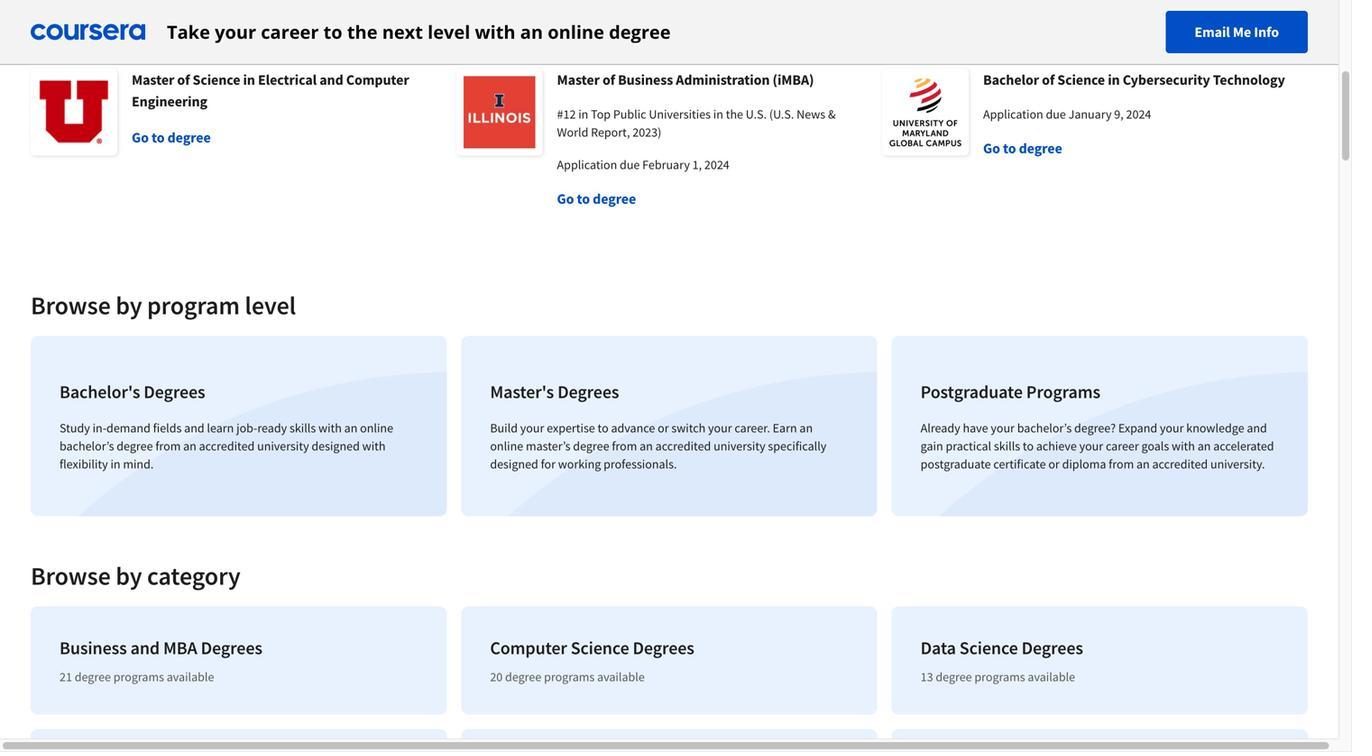 Task type: describe. For each thing, give the bounding box(es) containing it.
(u.s.
[[770, 106, 794, 122]]

your up "master's"
[[520, 420, 544, 436]]

degree inside build your expertise to advance or switch your career. earn an online master's degree from an accredited university specifically designed for working professionals.
[[573, 438, 610, 454]]

programs for business
[[113, 669, 164, 685]]

expertise
[[547, 420, 595, 436]]

online for master's degrees
[[490, 438, 524, 454]]

postgraduate
[[921, 456, 991, 472]]

ready
[[257, 420, 287, 436]]

february
[[643, 157, 690, 173]]

business and mba degrees
[[60, 637, 263, 660]]

report,
[[591, 124, 630, 140]]

flexibility
[[60, 456, 108, 472]]

degree right 13
[[936, 669, 972, 685]]

fields
[[153, 420, 182, 436]]

science inside the master of science in electrical and computer engineering
[[193, 71, 240, 89]]

application for application due january 9, 2024
[[984, 106, 1044, 122]]

bachelor's inside study in-demand fields and learn job-ready skills with an online bachelor's degree from an accredited university designed with flexibility in mind.
[[60, 438, 114, 454]]

data
[[921, 637, 956, 660]]

computer science degrees
[[490, 637, 695, 660]]

programs for data
[[975, 669, 1026, 685]]

go up #12
[[557, 28, 574, 46]]

practical
[[946, 438, 992, 454]]

accelerated
[[1214, 438, 1275, 454]]

browse for browse by category
[[31, 560, 111, 592]]

demand
[[107, 420, 151, 436]]

2024 for application due january 9, 2024
[[1127, 106, 1152, 122]]

accredited for bachelor's degrees
[[199, 438, 255, 454]]

already
[[921, 420, 961, 436]]

application due february 1, 2024
[[557, 157, 730, 173]]

email
[[1195, 23, 1231, 41]]

21
[[60, 669, 72, 685]]

career inside the 'already have your bachelor's degree? expand your knowledge and gain practical skills to achieve your career goals with an accelerated postgraduate certificate or diploma from an accredited university.'
[[1106, 438, 1139, 454]]

universities
[[649, 106, 711, 122]]

science up 13 degree programs available
[[960, 637, 1019, 660]]

of for degree
[[177, 71, 190, 89]]

job-
[[237, 420, 257, 436]]

news
[[797, 106, 826, 122]]

20
[[490, 669, 503, 685]]

switch
[[672, 420, 706, 436]]

university for master's degrees
[[714, 438, 766, 454]]

bachelor
[[984, 71, 1040, 89]]

earn
[[773, 420, 797, 436]]

accredited inside the 'already have your bachelor's degree? expand your knowledge and gain practical skills to achieve your career goals with an accelerated postgraduate certificate or diploma from an accredited university.'
[[1153, 456, 1208, 472]]

professionals.
[[604, 456, 677, 472]]

program
[[147, 290, 240, 321]]

electrical
[[258, 71, 317, 89]]

january
[[1069, 106, 1112, 122]]

online for bachelor's degrees
[[360, 420, 393, 436]]

degree inside study in-demand fields and learn job-ready skills with an online bachelor's degree from an accredited university designed with flexibility in mind.
[[117, 438, 153, 454]]

degree down application due february 1, 2024
[[593, 190, 636, 208]]

degree right 20
[[505, 669, 542, 685]]

your right switch
[[708, 420, 732, 436]]

master's
[[526, 438, 571, 454]]

13
[[921, 669, 934, 685]]

2 horizontal spatial online
[[548, 19, 604, 44]]

top
[[591, 106, 611, 122]]

advance
[[611, 420, 655, 436]]

university of illinois at urbana-champaign image
[[457, 69, 543, 156]]

category
[[147, 560, 241, 592]]

browse by program level
[[31, 290, 296, 321]]

go down world on the left top of the page
[[557, 190, 574, 208]]

designed inside study in-demand fields and learn job-ready skills with an online bachelor's degree from an accredited university designed with flexibility in mind.
[[312, 438, 360, 454]]

2024 for application due february 1, 2024
[[705, 157, 730, 173]]

available for business and mba degrees
[[167, 669, 214, 685]]

university of maryland global campus image
[[883, 69, 969, 156]]

bachelor's degrees
[[60, 381, 205, 403]]

university of utah image
[[31, 69, 117, 156]]

to inside the 'already have your bachelor's degree? expand your knowledge and gain practical skills to achieve your career goals with an accelerated postgraduate certificate or diploma from an accredited university.'
[[1023, 438, 1034, 454]]

diploma
[[1063, 456, 1107, 472]]

from inside the 'already have your bachelor's degree? expand your knowledge and gain practical skills to achieve your career goals with an accelerated postgraduate certificate or diploma from an accredited university.'
[[1109, 456, 1134, 472]]

next
[[382, 19, 423, 44]]

computer inside the master of science in electrical and computer engineering
[[346, 71, 409, 89]]

data science degrees
[[921, 637, 1084, 660]]

available for computer science degrees
[[597, 669, 645, 685]]

0 horizontal spatial business
[[60, 637, 127, 660]]

or inside build your expertise to advance or switch your career. earn an online master's degree from an accredited university specifically designed for working professionals.
[[658, 420, 669, 436]]

your right have
[[991, 420, 1015, 436]]

email me info
[[1195, 23, 1280, 41]]

for
[[541, 456, 556, 472]]

expand
[[1119, 420, 1158, 436]]

take your career to the next level with an online degree
[[167, 19, 671, 44]]

world
[[557, 124, 589, 140]]

university.
[[1211, 456, 1266, 472]]

info
[[1255, 23, 1280, 41]]

email me info button
[[1166, 11, 1308, 53]]

science up 20 degree programs available
[[571, 637, 629, 660]]

study
[[60, 420, 90, 436]]

certificate
[[994, 456, 1046, 472]]

specifically
[[768, 438, 827, 454]]

engineering
[[132, 92, 208, 111]]

skills inside study in-demand fields and learn job-ready skills with an online bachelor's degree from an accredited university designed with flexibility in mind.
[[290, 420, 316, 436]]

science up the january
[[1058, 71, 1106, 89]]

working
[[558, 456, 601, 472]]

administration
[[676, 71, 770, 89]]

your right "take"
[[215, 19, 256, 44]]

programs
[[1027, 381, 1101, 403]]

go to degree down application due january 9, 2024
[[984, 139, 1063, 157]]

build your expertise to advance or switch your career. earn an online master's degree from an accredited university specifically designed for working professionals.
[[490, 420, 827, 472]]

master's
[[490, 381, 554, 403]]

go to degree up top
[[557, 28, 636, 46]]



Task type: locate. For each thing, give the bounding box(es) containing it.
from down fields on the left bottom
[[155, 438, 181, 454]]

programs for computer
[[544, 669, 595, 685]]

0 horizontal spatial master
[[132, 71, 174, 89]]

to inside build your expertise to advance or switch your career. earn an online master's degree from an accredited university specifically designed for working professionals.
[[598, 420, 609, 436]]

level right next
[[428, 19, 470, 44]]

0 horizontal spatial available
[[167, 669, 214, 685]]

in inside study in-demand fields and learn job-ready skills with an online bachelor's degree from an accredited university designed with flexibility in mind.
[[111, 456, 121, 472]]

1 horizontal spatial university
[[714, 438, 766, 454]]

available for data science degrees
[[1028, 669, 1076, 685]]

go down 'engineering'
[[132, 129, 149, 147]]

#12
[[557, 106, 576, 122]]

0 vertical spatial the
[[347, 19, 378, 44]]

master of science in electrical and computer engineering
[[132, 71, 409, 111]]

1 of from the left
[[177, 71, 190, 89]]

2 list from the top
[[23, 600, 1316, 753]]

2 programs from the left
[[544, 669, 595, 685]]

degree down 'engineering'
[[167, 129, 211, 147]]

degree?
[[1075, 420, 1116, 436]]

master
[[132, 71, 174, 89], [557, 71, 600, 89]]

1 vertical spatial 2024
[[705, 157, 730, 173]]

and up accelerated
[[1247, 420, 1268, 436]]

university for bachelor's degrees
[[257, 438, 309, 454]]

and up "21 degree programs available"
[[130, 637, 160, 660]]

university down career.
[[714, 438, 766, 454]]

due
[[1046, 106, 1066, 122], [620, 157, 640, 173]]

available
[[167, 669, 214, 685], [597, 669, 645, 685], [1028, 669, 1076, 685]]

2024 right 9,
[[1127, 106, 1152, 122]]

build
[[490, 420, 518, 436]]

business
[[618, 71, 673, 89], [60, 637, 127, 660]]

degree up working
[[573, 438, 610, 454]]

0 vertical spatial by
[[116, 290, 142, 321]]

2 vertical spatial online
[[490, 438, 524, 454]]

degree right 21 on the bottom left
[[75, 669, 111, 685]]

go to degree down 'engineering'
[[132, 129, 211, 147]]

0 horizontal spatial the
[[347, 19, 378, 44]]

an
[[520, 19, 543, 44], [344, 420, 358, 436], [800, 420, 813, 436], [183, 438, 197, 454], [640, 438, 653, 454], [1198, 438, 1211, 454], [1137, 456, 1150, 472]]

or down achieve
[[1049, 456, 1060, 472]]

programs down computer science degrees on the bottom of page
[[544, 669, 595, 685]]

application down the bachelor
[[984, 106, 1044, 122]]

#12 in top public universities in the u.s. (u.s. news & world report, 2023)
[[557, 106, 836, 140]]

university inside build your expertise to advance or switch your career. earn an online master's degree from an accredited university specifically designed for working professionals.
[[714, 438, 766, 454]]

of for january
[[1042, 71, 1055, 89]]

0 horizontal spatial computer
[[346, 71, 409, 89]]

the left next
[[347, 19, 378, 44]]

application due january 9, 2024
[[984, 106, 1152, 122]]

1 horizontal spatial the
[[726, 106, 744, 122]]

bachelor's up 'flexibility'
[[60, 438, 114, 454]]

2 horizontal spatial of
[[1042, 71, 1055, 89]]

2 of from the left
[[603, 71, 615, 89]]

business up 21 on the bottom left
[[60, 637, 127, 660]]

1 horizontal spatial application
[[984, 106, 1044, 122]]

1 horizontal spatial online
[[490, 438, 524, 454]]

1 horizontal spatial master
[[557, 71, 600, 89]]

1 horizontal spatial computer
[[490, 637, 567, 660]]

programs down business and mba degrees
[[113, 669, 164, 685]]

to
[[324, 19, 343, 44], [577, 28, 590, 46], [152, 129, 165, 147], [1003, 139, 1017, 157], [577, 190, 590, 208], [598, 420, 609, 436], [1023, 438, 1034, 454]]

list for browse by category
[[23, 600, 1316, 753]]

0 horizontal spatial programs
[[113, 669, 164, 685]]

your up goals
[[1160, 420, 1184, 436]]

from inside build your expertise to advance or switch your career. earn an online master's degree from an accredited university specifically designed for working professionals.
[[612, 438, 637, 454]]

learn
[[207, 420, 234, 436]]

1 list from the top
[[23, 329, 1316, 524]]

go to degree link
[[457, 0, 864, 47]]

degree
[[609, 19, 671, 44], [593, 28, 636, 46], [167, 129, 211, 147], [1019, 139, 1063, 157], [593, 190, 636, 208], [117, 438, 153, 454], [573, 438, 610, 454], [75, 669, 111, 685], [505, 669, 542, 685], [936, 669, 972, 685]]

0 horizontal spatial 2024
[[705, 157, 730, 173]]

1 vertical spatial list
[[23, 600, 1316, 753]]

1 horizontal spatial skills
[[994, 438, 1021, 454]]

bachelor's
[[1018, 420, 1072, 436], [60, 438, 114, 454]]

0 vertical spatial designed
[[312, 438, 360, 454]]

level right program
[[245, 290, 296, 321]]

online inside build your expertise to advance or switch your career. earn an online master's degree from an accredited university specifically designed for working professionals.
[[490, 438, 524, 454]]

1 available from the left
[[167, 669, 214, 685]]

1 vertical spatial computer
[[490, 637, 567, 660]]

0 horizontal spatial career
[[261, 19, 319, 44]]

computer
[[346, 71, 409, 89], [490, 637, 567, 660]]

2 available from the left
[[597, 669, 645, 685]]

0 vertical spatial application
[[984, 106, 1044, 122]]

master for master of business administration (imba)
[[557, 71, 600, 89]]

with
[[475, 19, 516, 44], [319, 420, 342, 436], [362, 438, 386, 454], [1172, 438, 1196, 454]]

accredited down goals
[[1153, 456, 1208, 472]]

accredited
[[199, 438, 255, 454], [656, 438, 711, 454], [1153, 456, 1208, 472]]

master's degrees
[[490, 381, 619, 403]]

technology
[[1213, 71, 1286, 89]]

2 master from the left
[[557, 71, 600, 89]]

1 horizontal spatial designed
[[490, 456, 539, 472]]

of for top
[[603, 71, 615, 89]]

or
[[658, 420, 669, 436], [1049, 456, 1060, 472]]

of right the bachelor
[[1042, 71, 1055, 89]]

the left u.s.
[[726, 106, 744, 122]]

coursera image
[[31, 18, 145, 46]]

0 horizontal spatial of
[[177, 71, 190, 89]]

skills right ready
[[290, 420, 316, 436]]

online
[[548, 19, 604, 44], [360, 420, 393, 436], [490, 438, 524, 454]]

accredited inside build your expertise to advance or switch your career. earn an online master's degree from an accredited university specifically designed for working professionals.
[[656, 438, 711, 454]]

in down administration
[[714, 106, 724, 122]]

postgraduate programs
[[921, 381, 1101, 403]]

programs down data science degrees in the bottom right of the page
[[975, 669, 1026, 685]]

business up public
[[618, 71, 673, 89]]

in-
[[93, 420, 107, 436]]

from for bachelor's degrees
[[155, 438, 181, 454]]

of up top
[[603, 71, 615, 89]]

due for january
[[1046, 106, 1066, 122]]

20 degree programs available
[[490, 669, 645, 685]]

with inside the 'already have your bachelor's degree? expand your knowledge and gain practical skills to achieve your career goals with an accelerated postgraduate certificate or diploma from an accredited university.'
[[1172, 438, 1196, 454]]

the inside '#12 in top public universities in the u.s. (u.s. news & world report, 2023)'
[[726, 106, 744, 122]]

study in-demand fields and learn job-ready skills with an online bachelor's degree from an accredited university designed with flexibility in mind.
[[60, 420, 393, 472]]

1 horizontal spatial career
[[1106, 438, 1139, 454]]

1 by from the top
[[116, 290, 142, 321]]

go to degree down application due february 1, 2024
[[557, 190, 636, 208]]

cybersecurity
[[1123, 71, 1211, 89]]

0 vertical spatial skills
[[290, 420, 316, 436]]

1 browse from the top
[[31, 290, 111, 321]]

2 university from the left
[[714, 438, 766, 454]]

0 vertical spatial career
[[261, 19, 319, 44]]

bachelor of science in cybersecurity technology
[[984, 71, 1286, 89]]

by
[[116, 290, 142, 321], [116, 560, 142, 592]]

3 programs from the left
[[975, 669, 1026, 685]]

mba
[[163, 637, 197, 660]]

u.s.
[[746, 106, 767, 122]]

master up 'engineering'
[[132, 71, 174, 89]]

2024 right 1,
[[705, 157, 730, 173]]

0 vertical spatial list
[[23, 329, 1316, 524]]

0 horizontal spatial or
[[658, 420, 669, 436]]

list containing bachelor's degrees
[[23, 329, 1316, 524]]

due for february
[[620, 157, 640, 173]]

browse for browse by program level
[[31, 290, 111, 321]]

available down data science degrees in the bottom right of the page
[[1028, 669, 1076, 685]]

0 vertical spatial or
[[658, 420, 669, 436]]

in inside the master of science in electrical and computer engineering
[[243, 71, 255, 89]]

have
[[963, 420, 989, 436]]

21 degree programs available
[[60, 669, 214, 685]]

1 horizontal spatial 2024
[[1127, 106, 1152, 122]]

master up #12
[[557, 71, 600, 89]]

university inside study in-demand fields and learn job-ready skills with an online bachelor's degree from an accredited university designed with flexibility in mind.
[[257, 438, 309, 454]]

accredited inside study in-demand fields and learn job-ready skills with an online bachelor's degree from an accredited university designed with flexibility in mind.
[[199, 438, 255, 454]]

due left february
[[620, 157, 640, 173]]

&
[[828, 106, 836, 122]]

degree up mind.
[[117, 438, 153, 454]]

bachelor's inside the 'already have your bachelor's degree? expand your knowledge and gain practical skills to achieve your career goals with an accelerated postgraduate certificate or diploma from an accredited university.'
[[1018, 420, 1072, 436]]

degree down application due january 9, 2024
[[1019, 139, 1063, 157]]

skills inside the 'already have your bachelor's degree? expand your knowledge and gain practical skills to achieve your career goals with an accelerated postgraduate certificate or diploma from an accredited university.'
[[994, 438, 1021, 454]]

1 horizontal spatial accredited
[[656, 438, 711, 454]]

1 vertical spatial or
[[1049, 456, 1060, 472]]

0 horizontal spatial level
[[245, 290, 296, 321]]

university down ready
[[257, 438, 309, 454]]

0 vertical spatial due
[[1046, 106, 1066, 122]]

in left mind.
[[111, 456, 121, 472]]

2024
[[1127, 106, 1152, 122], [705, 157, 730, 173]]

0 vertical spatial browse
[[31, 290, 111, 321]]

1 vertical spatial online
[[360, 420, 393, 436]]

mind.
[[123, 456, 154, 472]]

career up the electrical
[[261, 19, 319, 44]]

2 horizontal spatial from
[[1109, 456, 1134, 472]]

and inside study in-demand fields and learn job-ready skills with an online bachelor's degree from an accredited university designed with flexibility in mind.
[[184, 420, 204, 436]]

public
[[613, 106, 647, 122]]

designed inside build your expertise to advance or switch your career. earn an online master's degree from an accredited university specifically designed for working professionals.
[[490, 456, 539, 472]]

designed
[[312, 438, 360, 454], [490, 456, 539, 472]]

level
[[428, 19, 470, 44], [245, 290, 296, 321]]

(imba)
[[773, 71, 814, 89]]

1 vertical spatial level
[[245, 290, 296, 321]]

accredited down learn
[[199, 438, 255, 454]]

or left switch
[[658, 420, 669, 436]]

1 horizontal spatial bachelor's
[[1018, 420, 1072, 436]]

0 horizontal spatial accredited
[[199, 438, 255, 454]]

skills
[[290, 420, 316, 436], [994, 438, 1021, 454]]

and right the electrical
[[320, 71, 344, 89]]

0 horizontal spatial skills
[[290, 420, 316, 436]]

2023)
[[633, 124, 662, 140]]

computer up 20
[[490, 637, 567, 660]]

already have your bachelor's degree? expand your knowledge and gain practical skills to achieve your career goals with an accelerated postgraduate certificate or diploma from an accredited university.
[[921, 420, 1275, 472]]

browse by category
[[31, 560, 241, 592]]

of inside the master of science in electrical and computer engineering
[[177, 71, 190, 89]]

bachelor's up achieve
[[1018, 420, 1072, 436]]

1 horizontal spatial programs
[[544, 669, 595, 685]]

1 vertical spatial career
[[1106, 438, 1139, 454]]

1 programs from the left
[[113, 669, 164, 685]]

1 horizontal spatial of
[[603, 71, 615, 89]]

1 vertical spatial application
[[557, 157, 617, 173]]

1 vertical spatial skills
[[994, 438, 1021, 454]]

by for program
[[116, 290, 142, 321]]

0 vertical spatial level
[[428, 19, 470, 44]]

science up 'engineering'
[[193, 71, 240, 89]]

2 by from the top
[[116, 560, 142, 592]]

goals
[[1142, 438, 1170, 454]]

degree up master of business administration (imba)
[[609, 19, 671, 44]]

3 available from the left
[[1028, 669, 1076, 685]]

0 vertical spatial business
[[618, 71, 673, 89]]

1 master from the left
[[132, 71, 174, 89]]

programs
[[113, 669, 164, 685], [544, 669, 595, 685], [975, 669, 1026, 685]]

1 vertical spatial the
[[726, 106, 744, 122]]

1 vertical spatial business
[[60, 637, 127, 660]]

by left category at the left bottom of page
[[116, 560, 142, 592]]

2 browse from the top
[[31, 560, 111, 592]]

0 vertical spatial 2024
[[1127, 106, 1152, 122]]

0 vertical spatial computer
[[346, 71, 409, 89]]

1 horizontal spatial or
[[1049, 456, 1060, 472]]

degree up top
[[593, 28, 636, 46]]

and inside the 'already have your bachelor's degree? expand your knowledge and gain practical skills to achieve your career goals with an accelerated postgraduate certificate or diploma from an accredited university.'
[[1247, 420, 1268, 436]]

13 degree programs available
[[921, 669, 1076, 685]]

1 horizontal spatial level
[[428, 19, 470, 44]]

0 horizontal spatial designed
[[312, 438, 360, 454]]

master inside the master of science in electrical and computer engineering
[[132, 71, 174, 89]]

by left program
[[116, 290, 142, 321]]

0 vertical spatial online
[[548, 19, 604, 44]]

go
[[557, 28, 574, 46], [132, 129, 149, 147], [984, 139, 1001, 157], [557, 190, 574, 208]]

1 horizontal spatial from
[[612, 438, 637, 454]]

0 vertical spatial bachelor's
[[1018, 420, 1072, 436]]

from
[[155, 438, 181, 454], [612, 438, 637, 454], [1109, 456, 1134, 472]]

1 vertical spatial browse
[[31, 560, 111, 592]]

3 of from the left
[[1042, 71, 1055, 89]]

1 horizontal spatial due
[[1046, 106, 1066, 122]]

0 horizontal spatial online
[[360, 420, 393, 436]]

list for browse by program level
[[23, 329, 1316, 524]]

2 horizontal spatial programs
[[975, 669, 1026, 685]]

computer down next
[[346, 71, 409, 89]]

in right #12
[[579, 106, 589, 122]]

available down computer science degrees on the bottom of page
[[597, 669, 645, 685]]

and left learn
[[184, 420, 204, 436]]

9,
[[1115, 106, 1124, 122]]

online inside study in-demand fields and learn job-ready skills with an online bachelor's degree from an accredited university designed with flexibility in mind.
[[360, 420, 393, 436]]

list containing business and mba degrees
[[23, 600, 1316, 753]]

master for master of science in electrical and computer engineering
[[132, 71, 174, 89]]

of
[[177, 71, 190, 89], [603, 71, 615, 89], [1042, 71, 1055, 89]]

take
[[167, 19, 210, 44]]

go to degree
[[557, 28, 636, 46], [132, 129, 211, 147], [984, 139, 1063, 157], [557, 190, 636, 208]]

2 horizontal spatial accredited
[[1153, 456, 1208, 472]]

due left the january
[[1046, 106, 1066, 122]]

me
[[1233, 23, 1252, 41]]

master of business administration (imba)
[[557, 71, 814, 89]]

of up 'engineering'
[[177, 71, 190, 89]]

postgraduate
[[921, 381, 1023, 403]]

application for application due february 1, 2024
[[557, 157, 617, 173]]

from right diploma
[[1109, 456, 1134, 472]]

by for category
[[116, 560, 142, 592]]

application down world on the left top of the page
[[557, 157, 617, 173]]

your
[[215, 19, 256, 44], [520, 420, 544, 436], [708, 420, 732, 436], [991, 420, 1015, 436], [1160, 420, 1184, 436], [1080, 438, 1104, 454]]

in
[[243, 71, 255, 89], [1108, 71, 1120, 89], [579, 106, 589, 122], [714, 106, 724, 122], [111, 456, 121, 472]]

0 horizontal spatial bachelor's
[[60, 438, 114, 454]]

from inside study in-demand fields and learn job-ready skills with an online bachelor's degree from an accredited university designed with flexibility in mind.
[[155, 438, 181, 454]]

career.
[[735, 420, 770, 436]]

and inside the master of science in electrical and computer engineering
[[320, 71, 344, 89]]

1 university from the left
[[257, 438, 309, 454]]

from for master's degrees
[[612, 438, 637, 454]]

0 horizontal spatial university
[[257, 438, 309, 454]]

1 horizontal spatial business
[[618, 71, 673, 89]]

your down degree?
[[1080, 438, 1104, 454]]

accredited for master's degrees
[[656, 438, 711, 454]]

1,
[[693, 157, 702, 173]]

gain
[[921, 438, 944, 454]]

1 vertical spatial designed
[[490, 456, 539, 472]]

in up 9,
[[1108, 71, 1120, 89]]

in left the electrical
[[243, 71, 255, 89]]

from down advance
[[612, 438, 637, 454]]

achieve
[[1037, 438, 1077, 454]]

knowledge
[[1187, 420, 1245, 436]]

accredited down switch
[[656, 438, 711, 454]]

0 horizontal spatial application
[[557, 157, 617, 173]]

1 vertical spatial bachelor's
[[60, 438, 114, 454]]

0 horizontal spatial from
[[155, 438, 181, 454]]

go down the bachelor
[[984, 139, 1001, 157]]

1 vertical spatial due
[[620, 157, 640, 173]]

1 vertical spatial by
[[116, 560, 142, 592]]

2 horizontal spatial available
[[1028, 669, 1076, 685]]

0 horizontal spatial due
[[620, 157, 640, 173]]

skills up certificate
[[994, 438, 1021, 454]]

career down the expand
[[1106, 438, 1139, 454]]

available down mba
[[167, 669, 214, 685]]

or inside the 'already have your bachelor's degree? expand your knowledge and gain practical skills to achieve your career goals with an accelerated postgraduate certificate or diploma from an accredited university.'
[[1049, 456, 1060, 472]]

bachelor's
[[60, 381, 140, 403]]

list
[[23, 329, 1316, 524], [23, 600, 1316, 753]]

1 horizontal spatial available
[[597, 669, 645, 685]]



Task type: vqa. For each thing, say whether or not it's contained in the screenshot.


